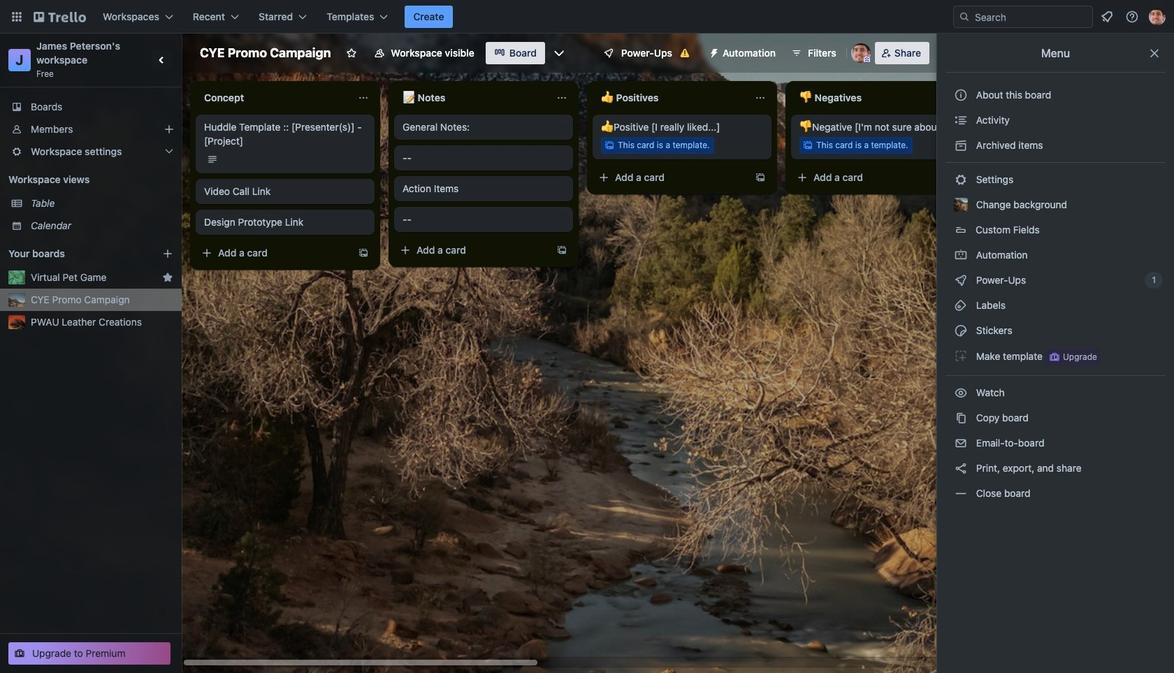Task type: vqa. For each thing, say whether or not it's contained in the screenshot.
search image
yes



Task type: describe. For each thing, give the bounding box(es) containing it.
0 horizontal spatial create from template… image
[[358, 247, 369, 259]]

back to home image
[[34, 6, 86, 28]]

create from template… image
[[755, 172, 766, 183]]

7 sm image from the top
[[954, 486, 968, 500]]

5 sm image from the top
[[954, 349, 968, 363]]

3 sm image from the top
[[954, 248, 968, 262]]

search image
[[959, 11, 970, 22]]

1 horizontal spatial create from template… image
[[556, 245, 568, 256]]

your boards with 3 items element
[[8, 245, 141, 262]]

Board name text field
[[193, 42, 338, 64]]

0 notifications image
[[1099, 8, 1116, 25]]

customize views image
[[552, 46, 566, 60]]



Task type: locate. For each thing, give the bounding box(es) containing it.
4 sm image from the top
[[954, 298, 968, 312]]

star or unstar board image
[[346, 48, 357, 59]]

open information menu image
[[1125, 10, 1139, 24]]

sm image
[[954, 113, 968, 127], [954, 138, 968, 152], [954, 248, 968, 262], [954, 298, 968, 312], [954, 349, 968, 363], [954, 436, 968, 450], [954, 486, 968, 500]]

None text field
[[196, 87, 352, 109], [394, 87, 551, 109], [593, 87, 749, 109], [791, 87, 948, 109], [196, 87, 352, 109], [394, 87, 551, 109], [593, 87, 749, 109], [791, 87, 948, 109]]

create from template… image
[[556, 245, 568, 256], [358, 247, 369, 259]]

sm image
[[703, 42, 723, 62], [954, 173, 968, 187], [954, 273, 968, 287], [954, 324, 968, 338], [954, 386, 968, 400], [954, 411, 968, 425], [954, 461, 968, 475]]

2 sm image from the top
[[954, 138, 968, 152]]

workspace navigation collapse icon image
[[152, 50, 172, 70]]

primary element
[[0, 0, 1174, 34]]

james peterson (jamespeterson93) image
[[851, 43, 871, 63]]

Search field
[[970, 7, 1093, 27]]

add board image
[[162, 248, 173, 259]]

1 sm image from the top
[[954, 113, 968, 127]]

starred icon image
[[162, 272, 173, 283]]

this member is an admin of this board. image
[[864, 57, 870, 63]]

james peterson (jamespeterson93) image
[[1149, 8, 1166, 25]]

6 sm image from the top
[[954, 436, 968, 450]]



